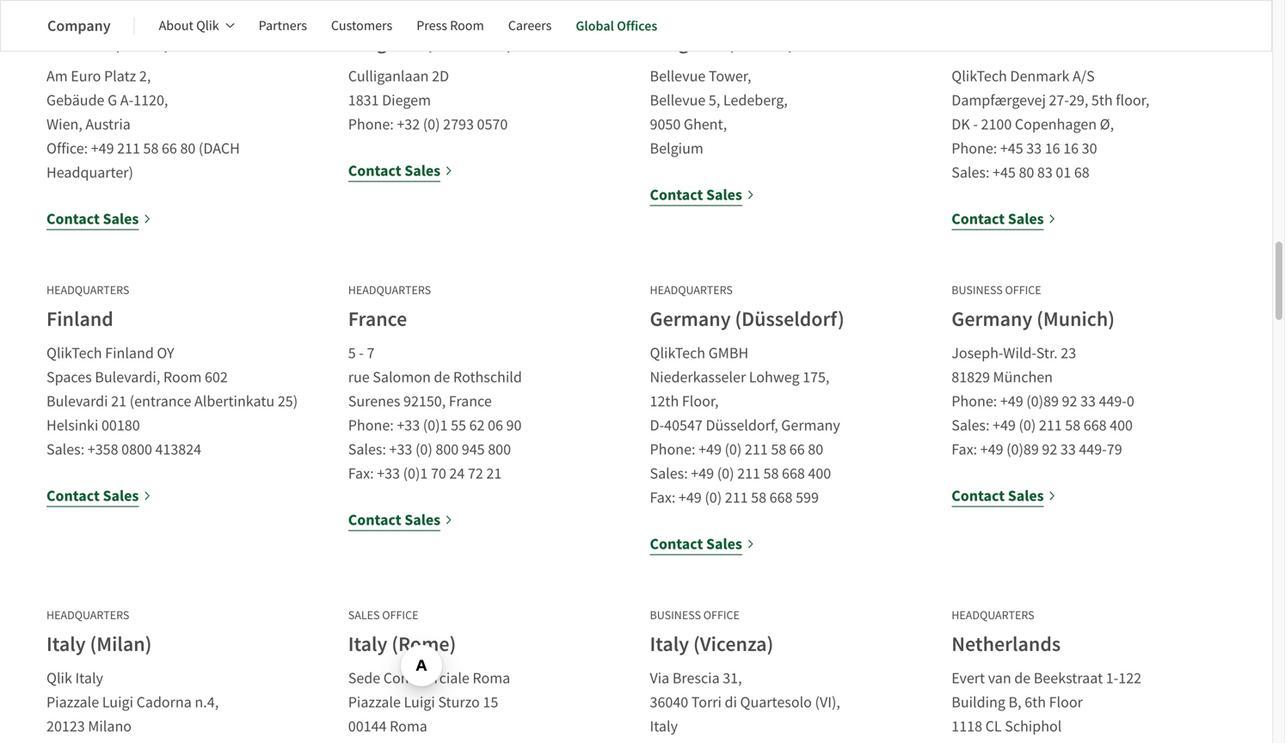 Task type: locate. For each thing, give the bounding box(es) containing it.
1 vertical spatial (0)1
[[403, 464, 428, 484]]

fax: down the 81829
[[952, 440, 978, 460]]

66 inside qliktech gmbh niederkasseler lohweg 175, 12th floor, d-40547 düsseldorf, germany phone: +49 (0) 211 58 66 80 sales: +49 (0) 211 58 668 400 fax: +49 (0) 211 58 668 599
[[790, 440, 805, 460]]

business office belgium (brussels)
[[348, 6, 513, 56]]

(0)
[[423, 115, 440, 134], [1019, 416, 1036, 436], [416, 440, 433, 460], [725, 440, 742, 460], [717, 464, 735, 484], [705, 488, 722, 508]]

sales: down helsinki
[[46, 440, 85, 460]]

business up via
[[650, 608, 701, 624]]

33 inside qliktech denmark a/s dampfærgevej 27-29, 5th floor, dk - 2100 copenhagen ø, phone: +45 33 16 16 30 sales: +45 80 83 01 68
[[1027, 139, 1042, 158]]

headquarters for finland
[[46, 283, 129, 298]]

1 horizontal spatial 33
[[1061, 440, 1076, 460]]

copenhagen
[[1015, 115, 1097, 134]]

1 vertical spatial 21
[[487, 464, 502, 484]]

qliktech up niederkasseler
[[650, 343, 706, 363]]

denmark up 27-
[[1011, 66, 1070, 86]]

contact sales link for germany (munich)
[[952, 484, 1057, 508]]

office inside business office belgium (brussels)
[[402, 6, 438, 21]]

1 vertical spatial 80
[[1019, 163, 1035, 183]]

contact for denmark
[[952, 209, 1005, 229]]

+45
[[1001, 139, 1024, 158], [993, 163, 1016, 183]]

sales for belgium (brussels)
[[405, 161, 441, 181]]

0 vertical spatial fax:
[[952, 440, 978, 460]]

finland inside qliktech finland oy spaces bulevardi, room 602 bulevardi 21 (entrance albertinkatu 25) helsinki 00180 sales: +358 0800 413824
[[105, 343, 154, 363]]

0 vertical spatial +45
[[1001, 139, 1024, 158]]

sales: down the 81829
[[952, 416, 990, 436]]

(rome)
[[392, 631, 456, 658]]

contact for belgium (ghent)
[[650, 185, 703, 205]]

23
[[1061, 343, 1077, 363]]

business inside business office italy (vicenza)
[[650, 608, 701, 624]]

oy
[[157, 343, 174, 363]]

16
[[1045, 139, 1061, 158], [1064, 139, 1079, 158]]

salomon
[[373, 368, 431, 387]]

business office italy (vicenza)
[[650, 608, 774, 658]]

0 horizontal spatial room
[[163, 368, 202, 387]]

0 horizontal spatial fax:
[[348, 464, 374, 484]]

1 horizontal spatial france
[[449, 392, 492, 411]]

belgium up culliganlaan
[[348, 29, 422, 56]]

0 horizontal spatial germany
[[650, 306, 731, 333]]

0 horizontal spatial 33
[[1027, 139, 1042, 158]]

sales: down d-
[[650, 464, 688, 484]]

phone: down 40547
[[650, 440, 696, 460]]

0 horizontal spatial piazzale
[[46, 693, 99, 713]]

sales: down "surenes"
[[348, 440, 386, 460]]

office
[[80, 6, 117, 21], [402, 6, 438, 21], [704, 6, 740, 21], [1006, 283, 1042, 298], [382, 608, 419, 624], [704, 608, 740, 624]]

33 left 79
[[1061, 440, 1076, 460]]

de inside evert van de beekstraat 1-122 building b, 6th floor 1118 cl schiphol
[[1015, 669, 1031, 689]]

0 horizontal spatial luigi
[[102, 693, 133, 713]]

2 horizontal spatial fax:
[[952, 440, 978, 460]]

italy inside business office italy (vicenza)
[[650, 631, 689, 658]]

contact sales for finland
[[46, 486, 139, 507]]

headquarters inside headquarters netherlands
[[952, 608, 1035, 624]]

2 horizontal spatial germany
[[952, 306, 1033, 333]]

1 horizontal spatial luigi
[[404, 693, 435, 713]]

qliktech up spaces
[[46, 343, 102, 363]]

luigi down the commerciale
[[404, 693, 435, 713]]

company menu bar
[[47, 5, 682, 46]]

diegem
[[382, 90, 431, 110]]

80 left (dach
[[180, 139, 196, 158]]

0 horizontal spatial -
[[359, 343, 364, 363]]

careers
[[508, 17, 552, 34]]

qliktech inside qliktech denmark a/s dampfærgevej 27-29, 5th floor, dk - 2100 copenhagen ø, phone: +45 33 16 16 30 sales: +45 80 83 01 68
[[952, 66, 1008, 86]]

contact sales link
[[348, 159, 454, 183], [650, 183, 756, 207], [46, 207, 152, 231], [952, 207, 1057, 231], [46, 484, 152, 508], [952, 484, 1057, 508], [348, 508, 454, 532], [650, 532, 756, 556]]

italy inside headquarters italy (milan)
[[46, 631, 86, 658]]

1 vertical spatial +45
[[993, 163, 1016, 183]]

qliktech denmark a/s dampfærgevej 27-29, 5th floor, dk - 2100 copenhagen ø, phone: +45 33 16 16 30 sales: +45 80 83 01 68
[[952, 66, 1150, 183]]

headquarters germany (düsseldorf)
[[650, 283, 845, 333]]

italy down 36040
[[650, 717, 678, 737]]

belgium for belgium (brussels)
[[348, 29, 422, 56]]

33 up 83
[[1027, 139, 1042, 158]]

finland up spaces
[[46, 306, 113, 333]]

1 horizontal spatial germany
[[782, 416, 841, 436]]

contact sales for germany (düsseldorf)
[[650, 534, 743, 555]]

contact sales link for austria (wien)
[[46, 207, 152, 231]]

phone: down 1831
[[348, 115, 394, 134]]

austria inside am euro platz 2, gebäude g a-1120, wien, austria office: +49 211 58 66 80 (dach headquarter)
[[86, 115, 131, 134]]

16 down copenhagen
[[1045, 139, 1061, 158]]

92 left 79
[[1043, 440, 1058, 460]]

contact for belgium (brussels)
[[348, 161, 402, 181]]

400 up "599"
[[808, 464, 832, 484]]

contact sales for belgium (brussels)
[[348, 161, 441, 181]]

qliktech for finland
[[46, 343, 102, 363]]

commerciale
[[384, 669, 470, 689]]

de
[[434, 368, 450, 387], [1015, 669, 1031, 689]]

sales office italy (rome)
[[348, 608, 456, 658]]

1 horizontal spatial 16
[[1064, 139, 1079, 158]]

1 vertical spatial denmark
[[1011, 66, 1070, 86]]

+45 left 83
[[993, 163, 1016, 183]]

(0)1 left 55
[[423, 416, 448, 436]]

belgium up tower,
[[650, 29, 724, 56]]

21 up 00180
[[111, 392, 127, 411]]

0 horizontal spatial qliktech
[[46, 343, 102, 363]]

1 vertical spatial 66
[[790, 440, 805, 460]]

sales: inside qliktech gmbh niederkasseler lohweg 175, 12th floor, d-40547 düsseldorf, germany phone: +49 (0) 211 58 66 80 sales: +49 (0) 211 58 668 400 fax: +49 (0) 211 58 668 599
[[650, 464, 688, 484]]

0 vertical spatial 33
[[1027, 139, 1042, 158]]

0 horizontal spatial 80
[[180, 139, 196, 158]]

2 vertical spatial 668
[[770, 488, 793, 508]]

contact sales for denmark
[[952, 209, 1044, 229]]

france up 7
[[348, 306, 407, 333]]

business inside business office belgium (brussels)
[[348, 6, 399, 21]]

fax: down d-
[[650, 488, 676, 508]]

contact sales link for france
[[348, 508, 454, 532]]

contact for austria (wien)
[[46, 209, 100, 229]]

business for italy (vicenza)
[[650, 608, 701, 624]]

2 horizontal spatial qliktech
[[952, 66, 1008, 86]]

-
[[974, 115, 978, 134], [359, 343, 364, 363]]

business inside business office belgium (ghent)
[[650, 6, 701, 21]]

211 inside joseph-wild-str. 23 81829 münchen phone: +49 (0)89 92 33 449-0 sales: +49 (0) 211 58 668 400 fax: +49 (0)89 92 33 449-79
[[1040, 416, 1063, 436]]

(0) inside joseph-wild-str. 23 81829 münchen phone: +49 (0)89 92 33 449-0 sales: +49 (0) 211 58 668 400 fax: +49 (0)89 92 33 449-79
[[1019, 416, 1036, 436]]

+45 down 2100
[[1001, 139, 1024, 158]]

denmark inside qliktech denmark a/s dampfærgevej 27-29, 5th floor, dk - 2100 copenhagen ø, phone: +45 33 16 16 30 sales: +45 80 83 01 68
[[1011, 66, 1070, 86]]

fax:
[[952, 440, 978, 460], [348, 464, 374, 484], [650, 488, 676, 508]]

qliktech up dampfærgevej
[[952, 66, 1008, 86]]

0 vertical spatial room
[[450, 17, 484, 34]]

room down oy
[[163, 368, 202, 387]]

office for (vicenza)
[[704, 608, 740, 624]]

29,
[[1070, 90, 1089, 110]]

668 inside joseph-wild-str. 23 81829 münchen phone: +49 (0)89 92 33 449-0 sales: +49 (0) 211 58 668 400 fax: +49 (0)89 92 33 449-79
[[1084, 416, 1107, 436]]

finland inside headquarters finland
[[46, 306, 113, 333]]

1 horizontal spatial room
[[450, 17, 484, 34]]

92
[[1062, 392, 1078, 411], [1043, 440, 1058, 460]]

phone:
[[348, 115, 394, 134], [952, 139, 998, 158], [952, 392, 998, 411], [348, 416, 394, 436], [650, 440, 696, 460]]

belgium inside business office belgium (brussels)
[[348, 29, 422, 56]]

headquarters inside headquarters italy (milan)
[[46, 608, 129, 624]]

0 horizontal spatial 66
[[162, 139, 177, 158]]

0 horizontal spatial 400
[[808, 464, 832, 484]]

5,
[[709, 90, 721, 110]]

office for (brussels)
[[402, 6, 438, 21]]

austria down 'g'
[[86, 115, 131, 134]]

0 vertical spatial 66
[[162, 139, 177, 158]]

5th
[[1092, 90, 1113, 110]]

0 horizontal spatial 21
[[111, 392, 127, 411]]

0 vertical spatial +33
[[397, 416, 420, 436]]

sales for denmark
[[1008, 209, 1044, 229]]

sales: down dk
[[952, 163, 990, 183]]

germany up gmbh
[[650, 306, 731, 333]]

80 inside qliktech gmbh niederkasseler lohweg 175, 12th floor, d-40547 düsseldorf, germany phone: +49 (0) 211 58 66 80 sales: +49 (0) 211 58 668 400 fax: +49 (0) 211 58 668 599
[[808, 440, 824, 460]]

wild-
[[1004, 343, 1037, 363]]

1 vertical spatial -
[[359, 343, 364, 363]]

0 vertical spatial 80
[[180, 139, 196, 158]]

sales: inside 5 - 7 rue salomon de rothschild surenes 92150, france phone: +33 (0)1 55 62 06 90 sales: +33 (0) 800 945 800 fax: +33 (0)1 70 24 72 21
[[348, 440, 386, 460]]

quartesolo
[[741, 693, 812, 713]]

1 vertical spatial austria
[[86, 115, 131, 134]]

2d
[[432, 66, 449, 86]]

1 vertical spatial room
[[163, 368, 202, 387]]

italy left (milan)
[[46, 631, 86, 658]]

0 horizontal spatial roma
[[390, 717, 428, 737]]

1 horizontal spatial roma
[[473, 669, 511, 689]]

1 horizontal spatial 66
[[790, 440, 805, 460]]

2 luigi from the left
[[404, 693, 435, 713]]

211
[[117, 139, 140, 158], [1040, 416, 1063, 436], [745, 440, 768, 460], [738, 464, 761, 484], [725, 488, 748, 508]]

92150,
[[404, 392, 446, 411]]

(milan)
[[90, 631, 152, 658]]

van
[[989, 669, 1012, 689]]

413824
[[155, 440, 201, 460]]

602
[[205, 368, 228, 387]]

66
[[162, 139, 177, 158], [790, 440, 805, 460]]

400 inside joseph-wild-str. 23 81829 münchen phone: +49 (0)89 92 33 449-0 sales: +49 (0) 211 58 668 400 fax: +49 (0)89 92 33 449-79
[[1110, 416, 1133, 436]]

1 vertical spatial finland
[[105, 343, 154, 363]]

0 vertical spatial qlik
[[196, 17, 219, 34]]

germany
[[650, 306, 731, 333], [952, 306, 1033, 333], [782, 416, 841, 436]]

contact sales for belgium (ghent)
[[650, 185, 743, 205]]

80 inside qliktech denmark a/s dampfærgevej 27-29, 5th floor, dk - 2100 copenhagen ø, phone: +45 33 16 16 30 sales: +45 80 83 01 68
[[1019, 163, 1035, 183]]

0 vertical spatial 668
[[1084, 416, 1107, 436]]

0 vertical spatial austria
[[46, 29, 109, 56]]

denmark up dampfærgevej
[[952, 29, 1033, 56]]

office inside sales office austria (wien)
[[80, 6, 117, 21]]

headquarters france
[[348, 283, 431, 333]]

italy up sede
[[348, 631, 388, 658]]

1 800 from the left
[[436, 440, 459, 460]]

business left press
[[348, 6, 399, 21]]

80 left 83
[[1019, 163, 1035, 183]]

headquarters italy (milan)
[[46, 608, 152, 658]]

1 vertical spatial bellevue
[[650, 90, 706, 110]]

33 left 0 on the bottom of page
[[1081, 392, 1096, 411]]

business up joseph-
[[952, 283, 1003, 298]]

austria up euro
[[46, 29, 109, 56]]

b,
[[1009, 693, 1022, 713]]

office inside business office belgium (ghent)
[[704, 6, 740, 21]]

1120,
[[134, 90, 168, 110]]

1 piazzale from the left
[[46, 693, 99, 713]]

(0)1 left '70'
[[403, 464, 428, 484]]

16 left the 30
[[1064, 139, 1079, 158]]

france inside 5 - 7 rue salomon de rothschild surenes 92150, france phone: +33 (0)1 55 62 06 90 sales: +33 (0) 800 945 800 fax: +33 (0)1 70 24 72 21
[[449, 392, 492, 411]]

0 horizontal spatial de
[[434, 368, 450, 387]]

de inside 5 - 7 rue salomon de rothschild surenes 92150, france phone: +33 (0)1 55 62 06 90 sales: +33 (0) 800 945 800 fax: +33 (0)1 70 24 72 21
[[434, 368, 450, 387]]

0 vertical spatial de
[[434, 368, 450, 387]]

31,
[[723, 669, 742, 689]]

1 vertical spatial roma
[[390, 717, 428, 737]]

germany down the 175,
[[782, 416, 841, 436]]

1 horizontal spatial 400
[[1110, 416, 1133, 436]]

1 horizontal spatial fax:
[[650, 488, 676, 508]]

400 up 79
[[1110, 416, 1133, 436]]

1 horizontal spatial piazzale
[[348, 693, 401, 713]]

qlik right about
[[196, 17, 219, 34]]

36040
[[650, 693, 689, 713]]

1 horizontal spatial -
[[974, 115, 978, 134]]

- inside qliktech denmark a/s dampfærgevej 27-29, 5th floor, dk - 2100 copenhagen ø, phone: +45 33 16 16 30 sales: +45 80 83 01 68
[[974, 115, 978, 134]]

press room
[[417, 17, 484, 34]]

piazzale up 20123
[[46, 693, 99, 713]]

1 bellevue from the top
[[650, 66, 706, 86]]

1 horizontal spatial 92
[[1062, 392, 1078, 411]]

0 horizontal spatial qlik
[[46, 669, 72, 689]]

0 horizontal spatial 16
[[1045, 139, 1061, 158]]

customers
[[331, 17, 393, 34]]

phone: down the 81829
[[952, 392, 998, 411]]

0 vertical spatial finland
[[46, 306, 113, 333]]

ø,
[[1100, 115, 1115, 134]]

italy
[[46, 631, 86, 658], [348, 631, 388, 658], [650, 631, 689, 658], [75, 669, 103, 689], [650, 717, 678, 737]]

netherlands
[[952, 631, 1061, 658]]

gmbh
[[709, 343, 749, 363]]

qlik inside qlik italy piazzale luigi cadorna n.4, 20123 milano
[[46, 669, 72, 689]]

roma up the 15
[[473, 669, 511, 689]]

belgium down 9050 in the top of the page
[[650, 139, 704, 158]]

global
[[576, 17, 614, 35]]

sales for belgium (ghent)
[[707, 185, 743, 205]]

92 down 23 on the right of page
[[1062, 392, 1078, 411]]

office inside 'business office germany (munich)'
[[1006, 283, 1042, 298]]

office for (rome)
[[382, 608, 419, 624]]

belgium inside business office belgium (ghent)
[[650, 29, 724, 56]]

austria inside sales office austria (wien)
[[46, 29, 109, 56]]

1 vertical spatial 400
[[808, 464, 832, 484]]

1 vertical spatial france
[[449, 392, 492, 411]]

1 horizontal spatial qliktech
[[650, 343, 706, 363]]

1 vertical spatial fax:
[[348, 464, 374, 484]]

1 vertical spatial 92
[[1043, 440, 1058, 460]]

business inside 'business office germany (munich)'
[[952, 283, 1003, 298]]

finland up bulevardi,
[[105, 343, 154, 363]]

office inside business office italy (vicenza)
[[704, 608, 740, 624]]

80 up "599"
[[808, 440, 824, 460]]

italy down (milan)
[[75, 669, 103, 689]]

1 horizontal spatial 800
[[488, 440, 511, 460]]

21 right 72
[[487, 464, 502, 484]]

business for germany (munich)
[[952, 283, 1003, 298]]

about qlik link
[[159, 5, 235, 46]]

piazzale inside sede commerciale roma piazzale luigi sturzo 15 00144 roma
[[348, 693, 401, 713]]

business
[[348, 6, 399, 21], [650, 6, 701, 21], [952, 283, 1003, 298], [650, 608, 701, 624]]

68
[[1075, 163, 1090, 183]]

1 horizontal spatial de
[[1015, 669, 1031, 689]]

cl
[[986, 717, 1002, 737]]

2 800 from the left
[[488, 440, 511, 460]]

helsinki
[[46, 416, 98, 436]]

contact sales link for denmark
[[952, 207, 1057, 231]]

evert
[[952, 669, 985, 689]]

fax: down "surenes"
[[348, 464, 374, 484]]

30
[[1082, 139, 1098, 158]]

1 horizontal spatial qlik
[[196, 17, 219, 34]]

contact
[[348, 161, 402, 181], [650, 185, 703, 205], [46, 209, 100, 229], [952, 209, 1005, 229], [46, 486, 100, 507], [952, 486, 1005, 507], [348, 510, 402, 531], [650, 534, 703, 555]]

0 horizontal spatial france
[[348, 306, 407, 333]]

58 inside joseph-wild-str. 23 81829 münchen phone: +49 (0)89 92 33 449-0 sales: +49 (0) 211 58 668 400 fax: +49 (0)89 92 33 449-79
[[1066, 416, 1081, 436]]

800 down 06
[[488, 440, 511, 460]]

business for belgium (brussels)
[[348, 6, 399, 21]]

1 16 from the left
[[1045, 139, 1061, 158]]

france up 62 on the left
[[449, 392, 492, 411]]

headquarters inside headquarters germany (düsseldorf)
[[650, 283, 733, 298]]

66 left (dach
[[162, 139, 177, 158]]

germany up joseph-
[[952, 306, 1033, 333]]

0 vertical spatial 400
[[1110, 416, 1133, 436]]

finland
[[46, 306, 113, 333], [105, 343, 154, 363]]

sales
[[46, 6, 78, 21], [405, 161, 441, 181], [707, 185, 743, 205], [103, 209, 139, 229], [1008, 209, 1044, 229], [103, 486, 139, 507], [1008, 486, 1044, 507], [405, 510, 441, 531], [707, 534, 743, 555], [348, 608, 380, 624]]

phone: down "surenes"
[[348, 416, 394, 436]]

germany inside headquarters germany (düsseldorf)
[[650, 306, 731, 333]]

2 vertical spatial fax:
[[650, 488, 676, 508]]

- right dk
[[974, 115, 978, 134]]

66 up "599"
[[790, 440, 805, 460]]

175,
[[803, 368, 830, 387]]

21
[[111, 392, 127, 411], [487, 464, 502, 484]]

office inside sales office italy (rome)
[[382, 608, 419, 624]]

1 horizontal spatial 21
[[487, 464, 502, 484]]

(wien)
[[113, 29, 170, 56]]

italy up via
[[650, 631, 689, 658]]

0 vertical spatial -
[[974, 115, 978, 134]]

roma
[[473, 669, 511, 689], [390, 717, 428, 737]]

room right press
[[450, 17, 484, 34]]

qliktech finland oy spaces bulevardi, room 602 bulevardi 21 (entrance albertinkatu 25) helsinki 00180 sales: +358 0800 413824
[[46, 343, 298, 460]]

1 horizontal spatial 80
[[808, 440, 824, 460]]

qliktech inside qliktech finland oy spaces bulevardi, room 602 bulevardi 21 (entrance albertinkatu 25) helsinki 00180 sales: +358 0800 413824
[[46, 343, 102, 363]]

de up 92150,
[[434, 368, 450, 387]]

de right the van
[[1015, 669, 1031, 689]]

- left 7
[[359, 343, 364, 363]]

1 luigi from the left
[[102, 693, 133, 713]]

(0) inside 5 - 7 rue salomon de rothschild surenes 92150, france phone: +33 (0)1 55 62 06 90 sales: +33 (0) 800 945 800 fax: +33 (0)1 70 24 72 21
[[416, 440, 433, 460]]

austria
[[46, 29, 109, 56], [86, 115, 131, 134]]

roma right 00144
[[390, 717, 428, 737]]

tower,
[[709, 66, 752, 86]]

finland for qliktech
[[105, 343, 154, 363]]

1-
[[1107, 669, 1119, 689]]

contact sales link for belgium (brussels)
[[348, 159, 454, 183]]

0 horizontal spatial 800
[[436, 440, 459, 460]]

piazzale up 00144
[[348, 693, 401, 713]]

0 vertical spatial bellevue
[[650, 66, 706, 86]]

2 piazzale from the left
[[348, 693, 401, 713]]

qlik inside the about qlik 'link'
[[196, 17, 219, 34]]

1 vertical spatial 33
[[1081, 392, 1096, 411]]

800 up '70'
[[436, 440, 459, 460]]

contact sales
[[348, 161, 441, 181], [650, 185, 743, 205], [46, 209, 139, 229], [952, 209, 1044, 229], [46, 486, 139, 507], [952, 486, 1044, 507], [348, 510, 441, 531], [650, 534, 743, 555]]

1 vertical spatial +33
[[389, 440, 413, 460]]

- inside 5 - 7 rue salomon de rothschild surenes 92150, france phone: +33 (0)1 55 62 06 90 sales: +33 (0) 800 945 800 fax: +33 (0)1 70 24 72 21
[[359, 343, 364, 363]]

2 vertical spatial 80
[[808, 440, 824, 460]]

2 horizontal spatial 80
[[1019, 163, 1035, 183]]

0 horizontal spatial 92
[[1043, 440, 1058, 460]]

culliganlaan
[[348, 66, 429, 86]]

sales: inside qliktech finland oy spaces bulevardi, room 602 bulevardi 21 (entrance albertinkatu 25) helsinki 00180 sales: +358 0800 413824
[[46, 440, 85, 460]]

press
[[417, 17, 447, 34]]

qlik up 20123
[[46, 669, 72, 689]]

rothschild
[[453, 368, 522, 387]]

business right "global"
[[650, 6, 701, 21]]

66 inside am euro platz 2, gebäude g a-1120, wien, austria office: +49 211 58 66 80 (dach headquarter)
[[162, 139, 177, 158]]

0 vertical spatial 21
[[111, 392, 127, 411]]

phone: inside qliktech denmark a/s dampfærgevej 27-29, 5th floor, dk - 2100 copenhagen ø, phone: +45 33 16 16 30 sales: +45 80 83 01 68
[[952, 139, 998, 158]]

office:
[[46, 139, 88, 158]]

belgium inside bellevue tower, bellevue 5, ledeberg, 9050 ghent, belgium
[[650, 139, 704, 158]]

1 vertical spatial qlik
[[46, 669, 72, 689]]

sales inside sales office austria (wien)
[[46, 6, 78, 21]]

0 vertical spatial (0)89
[[1027, 392, 1059, 411]]

phone: down dk
[[952, 139, 998, 158]]

668
[[1084, 416, 1107, 436], [782, 464, 805, 484], [770, 488, 793, 508]]

122
[[1119, 669, 1142, 689]]

1 vertical spatial de
[[1015, 669, 1031, 689]]

luigi up milano
[[102, 693, 133, 713]]

0 vertical spatial france
[[348, 306, 407, 333]]

contact for finland
[[46, 486, 100, 507]]



Task type: describe. For each thing, give the bounding box(es) containing it.
belgium for belgium (ghent)
[[650, 29, 724, 56]]

piazzale inside qlik italy piazzale luigi cadorna n.4, 20123 milano
[[46, 693, 99, 713]]

joseph-wild-str. 23 81829 münchen phone: +49 (0)89 92 33 449-0 sales: +49 (0) 211 58 668 400 fax: +49 (0)89 92 33 449-79
[[952, 343, 1135, 460]]

sales inside sales office italy (rome)
[[348, 608, 380, 624]]

phone: inside 5 - 7 rue salomon de rothschild surenes 92150, france phone: +33 (0)1 55 62 06 90 sales: +33 (0) 800 945 800 fax: +33 (0)1 70 24 72 21
[[348, 416, 394, 436]]

sales for germany (munich)
[[1008, 486, 1044, 507]]

platz
[[104, 66, 136, 86]]

contact sales for france
[[348, 510, 441, 531]]

partners link
[[259, 5, 307, 46]]

5
[[348, 343, 356, 363]]

sales for germany (düsseldorf)
[[707, 534, 743, 555]]

contact for germany (düsseldorf)
[[650, 534, 703, 555]]

2793
[[443, 115, 474, 134]]

headquarters for france
[[348, 283, 431, 298]]

2 16 from the left
[[1064, 139, 1079, 158]]

sales for austria (wien)
[[103, 209, 139, 229]]

2 bellevue from the top
[[650, 90, 706, 110]]

germany inside qliktech gmbh niederkasseler lohweg 175, 12th floor, d-40547 düsseldorf, germany phone: +49 (0) 211 58 66 80 sales: +49 (0) 211 58 668 400 fax: +49 (0) 211 58 668 599
[[782, 416, 841, 436]]

beekstraat
[[1034, 669, 1103, 689]]

70
[[431, 464, 447, 484]]

room inside press room link
[[450, 17, 484, 34]]

(munich)
[[1037, 306, 1115, 333]]

211 inside am euro platz 2, gebäude g a-1120, wien, austria office: +49 211 58 66 80 (dach headquarter)
[[117, 139, 140, 158]]

a-
[[120, 90, 134, 110]]

(entrance
[[130, 392, 191, 411]]

sede commerciale roma piazzale luigi sturzo 15 00144 roma
[[348, 669, 511, 737]]

luigi inside sede commerciale roma piazzale luigi sturzo 15 00144 roma
[[404, 693, 435, 713]]

(dach
[[199, 139, 240, 158]]

about qlik
[[159, 17, 219, 34]]

press room link
[[417, 5, 484, 46]]

599
[[796, 488, 819, 508]]

offices
[[617, 17, 658, 35]]

83
[[1038, 163, 1053, 183]]

sales for france
[[405, 510, 441, 531]]

sales: inside qliktech denmark a/s dampfærgevej 27-29, 5th floor, dk - 2100 copenhagen ø, phone: +45 33 16 16 30 sales: +45 80 83 01 68
[[952, 163, 990, 183]]

90
[[506, 416, 522, 436]]

fax: inside qliktech gmbh niederkasseler lohweg 175, 12th floor, d-40547 düsseldorf, germany phone: +49 (0) 211 58 66 80 sales: +49 (0) 211 58 668 400 fax: +49 (0) 211 58 668 599
[[650, 488, 676, 508]]

0
[[1127, 392, 1135, 411]]

+49 inside am euro platz 2, gebäude g a-1120, wien, austria office: +49 211 58 66 80 (dach headquarter)
[[91, 139, 114, 158]]

7
[[367, 343, 375, 363]]

münchen
[[994, 368, 1053, 387]]

am euro platz 2, gebäude g a-1120, wien, austria office: +49 211 58 66 80 (dach headquarter)
[[46, 66, 240, 183]]

finland for headquarters
[[46, 306, 113, 333]]

24
[[450, 464, 465, 484]]

rue
[[348, 368, 370, 387]]

milano
[[88, 717, 132, 737]]

str.
[[1037, 343, 1058, 363]]

company
[[47, 15, 111, 36]]

contact sales for germany (munich)
[[952, 486, 1044, 507]]

25)
[[278, 392, 298, 411]]

d-
[[650, 416, 665, 436]]

phone: inside qliktech gmbh niederkasseler lohweg 175, 12th floor, d-40547 düsseldorf, germany phone: +49 (0) 211 58 66 80 sales: +49 (0) 211 58 668 400 fax: +49 (0) 211 58 668 599
[[650, 440, 696, 460]]

2 vertical spatial +33
[[377, 464, 400, 484]]

italy inside via brescia 31, 36040 torri di quartesolo (vi), italy
[[650, 717, 678, 737]]

(ghent)
[[728, 29, 795, 56]]

contact for france
[[348, 510, 402, 531]]

cadorna
[[136, 693, 192, 713]]

58 inside am euro platz 2, gebäude g a-1120, wien, austria office: +49 211 58 66 80 (dach headquarter)
[[143, 139, 159, 158]]

a/s
[[1073, 66, 1095, 86]]

80 inside am euro platz 2, gebäude g a-1120, wien, austria office: +49 211 58 66 80 (dach headquarter)
[[180, 139, 196, 158]]

luigi inside qlik italy piazzale luigi cadorna n.4, 20123 milano
[[102, 693, 133, 713]]

ghent,
[[684, 115, 727, 134]]

0 vertical spatial 92
[[1062, 392, 1078, 411]]

spaces
[[46, 368, 92, 387]]

germany inside 'business office germany (munich)'
[[952, 306, 1033, 333]]

(vi),
[[815, 693, 841, 713]]

qliktech for denmark
[[952, 66, 1008, 86]]

5 - 7 rue salomon de rothschild surenes 92150, france phone: +33 (0)1 55 62 06 90 sales: +33 (0) 800 945 800 fax: +33 (0)1 70 24 72 21
[[348, 343, 522, 484]]

contact sales link for germany (düsseldorf)
[[650, 532, 756, 556]]

headquarter)
[[46, 163, 133, 183]]

sede
[[348, 669, 381, 689]]

(brussels)
[[426, 29, 513, 56]]

2 horizontal spatial 33
[[1081, 392, 1096, 411]]

global offices link
[[576, 5, 658, 46]]

12th
[[650, 392, 679, 411]]

(vicenza)
[[694, 631, 774, 658]]

qliktech inside qliktech gmbh niederkasseler lohweg 175, 12th floor, d-40547 düsseldorf, germany phone: +49 (0) 211 58 66 80 sales: +49 (0) 211 58 668 400 fax: +49 (0) 211 58 668 599
[[650, 343, 706, 363]]

headquarters for italy (milan)
[[46, 608, 129, 624]]

0 vertical spatial (0)1
[[423, 416, 448, 436]]

0 vertical spatial 449-
[[1099, 392, 1127, 411]]

fax: inside joseph-wild-str. 23 81829 münchen phone: +49 (0)89 92 33 449-0 sales: +49 (0) 211 58 668 400 fax: +49 (0)89 92 33 449-79
[[952, 440, 978, 460]]

945
[[462, 440, 485, 460]]

1 vertical spatial (0)89
[[1007, 440, 1039, 460]]

italy inside qlik italy piazzale luigi cadorna n.4, 20123 milano
[[75, 669, 103, 689]]

gebäude
[[46, 90, 105, 110]]

contact sales for austria (wien)
[[46, 209, 139, 229]]

dk
[[952, 115, 971, 134]]

21 inside 5 - 7 rue salomon de rothschild surenes 92150, france phone: +33 (0)1 55 62 06 90 sales: +33 (0) 800 945 800 fax: +33 (0)1 70 24 72 21
[[487, 464, 502, 484]]

fax: inside 5 - 7 rue salomon de rothschild surenes 92150, france phone: +33 (0)1 55 62 06 90 sales: +33 (0) 800 945 800 fax: +33 (0)1 70 24 72 21
[[348, 464, 374, 484]]

wien,
[[46, 115, 82, 134]]

0 vertical spatial roma
[[473, 669, 511, 689]]

sales for finland
[[103, 486, 139, 507]]

1831
[[348, 90, 379, 110]]

ledeberg,
[[724, 90, 788, 110]]

2 vertical spatial 33
[[1061, 440, 1076, 460]]

partners
[[259, 17, 307, 34]]

headquarters for germany (düsseldorf)
[[650, 283, 733, 298]]

contact for germany (munich)
[[952, 486, 1005, 507]]

via
[[650, 669, 670, 689]]

headquarters netherlands
[[952, 608, 1061, 658]]

office for (ghent)
[[704, 6, 740, 21]]

niederkasseler
[[650, 368, 746, 387]]

brescia
[[673, 669, 720, 689]]

+32
[[397, 115, 420, 134]]

contact sales link for finland
[[46, 484, 152, 508]]

0800
[[121, 440, 152, 460]]

business for belgium (ghent)
[[650, 6, 701, 21]]

400 inside qliktech gmbh niederkasseler lohweg 175, 12th floor, d-40547 düsseldorf, germany phone: +49 (0) 211 58 66 80 sales: +49 (0) 211 58 668 400 fax: +49 (0) 211 58 668 599
[[808, 464, 832, 484]]

contact sales link for belgium (ghent)
[[650, 183, 756, 207]]

0570
[[477, 115, 508, 134]]

1118
[[952, 717, 983, 737]]

headquarters for netherlands
[[952, 608, 1035, 624]]

floor,
[[1116, 90, 1150, 110]]

torri
[[692, 693, 722, 713]]

about
[[159, 17, 194, 34]]

lohweg
[[749, 368, 800, 387]]

bulevardi,
[[95, 368, 160, 387]]

62
[[470, 416, 485, 436]]

2,
[[139, 66, 151, 86]]

phone: inside joseph-wild-str. 23 81829 münchen phone: +49 (0)89 92 33 449-0 sales: +49 (0) 211 58 668 400 fax: +49 (0)89 92 33 449-79
[[952, 392, 998, 411]]

(düsseldorf)
[[735, 306, 845, 333]]

room inside qliktech finland oy spaces bulevardi, room 602 bulevardi 21 (entrance albertinkatu 25) helsinki 00180 sales: +358 0800 413824
[[163, 368, 202, 387]]

0 vertical spatial denmark
[[952, 29, 1033, 56]]

21 inside qliktech finland oy spaces bulevardi, room 602 bulevardi 21 (entrance albertinkatu 25) helsinki 00180 sales: +358 0800 413824
[[111, 392, 127, 411]]

sales: inside joseph-wild-str. 23 81829 münchen phone: +49 (0)89 92 33 449-0 sales: +49 (0) 211 58 668 400 fax: +49 (0)89 92 33 449-79
[[952, 416, 990, 436]]

office for (wien)
[[80, 6, 117, 21]]

06
[[488, 416, 503, 436]]

40547
[[665, 416, 703, 436]]

albertinkatu
[[194, 392, 275, 411]]

2100
[[982, 115, 1012, 134]]

düsseldorf,
[[706, 416, 779, 436]]

phone: inside culliganlaan 2d 1831 diegem phone: +32 (0) 2793 0570
[[348, 115, 394, 134]]

55
[[451, 416, 466, 436]]

bulevardi
[[46, 392, 108, 411]]

1 vertical spatial 668
[[782, 464, 805, 484]]

qliktech gmbh niederkasseler lohweg 175, 12th floor, d-40547 düsseldorf, germany phone: +49 (0) 211 58 66 80 sales: +49 (0) 211 58 668 400 fax: +49 (0) 211 58 668 599
[[650, 343, 841, 508]]

floor,
[[682, 392, 719, 411]]

office for (munich)
[[1006, 283, 1042, 298]]

1 vertical spatial 449-
[[1079, 440, 1107, 460]]

+358
[[88, 440, 118, 460]]

italy inside sales office italy (rome)
[[348, 631, 388, 658]]

00144
[[348, 717, 387, 737]]

(0) inside culliganlaan 2d 1831 diegem phone: +32 (0) 2793 0570
[[423, 115, 440, 134]]

9050
[[650, 115, 681, 134]]

france inside headquarters france
[[348, 306, 407, 333]]



Task type: vqa. For each thing, say whether or not it's contained in the screenshot.


